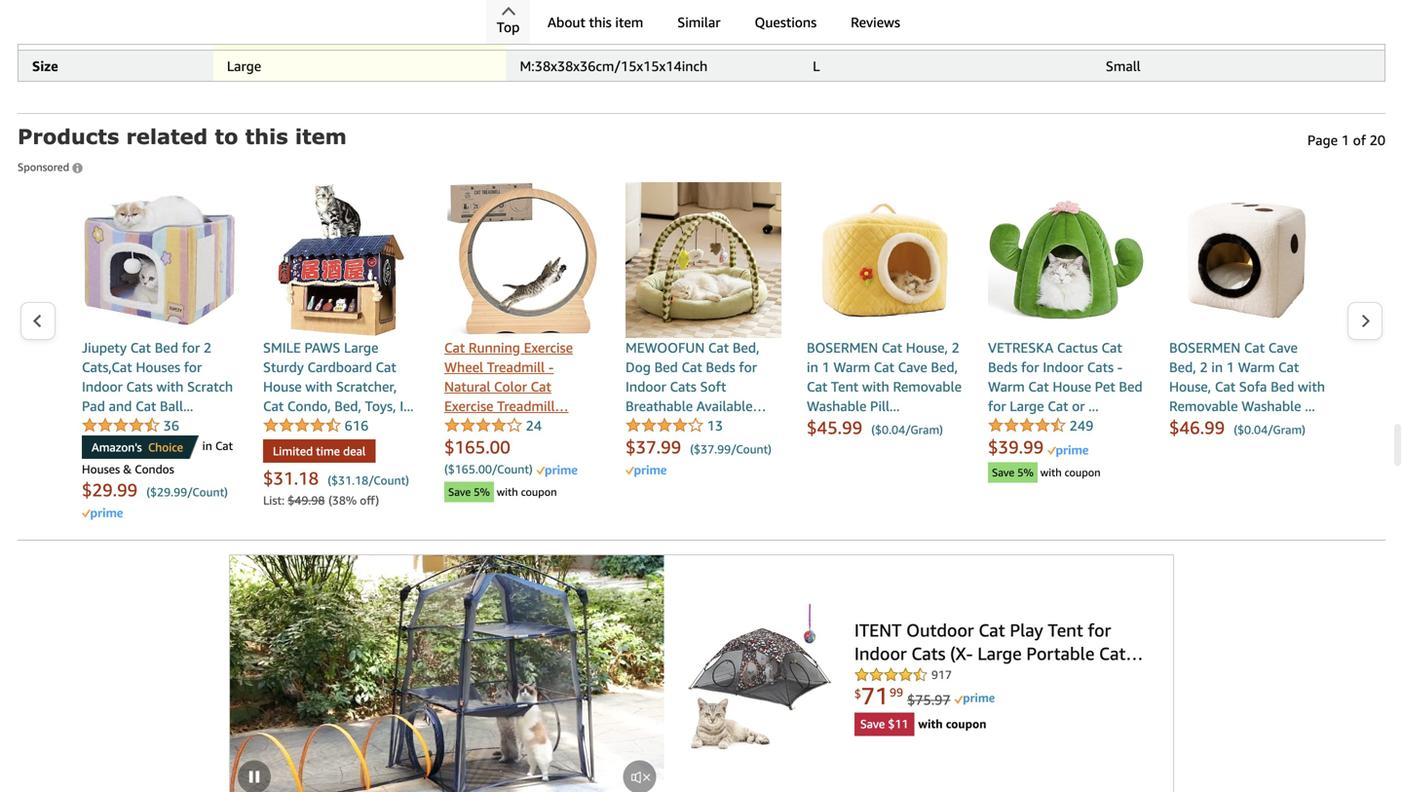 Task type: describe. For each thing, give the bounding box(es) containing it.
13 link
[[626, 418, 724, 435]]

36
[[163, 418, 179, 434]]

houses inside jiupety cat bed for 2 cats,cat houses for indoor cats with scratch pad and cat ball...
[[136, 359, 180, 375]]

cat running exercise wheel treadmill - natural color cat exercise treadmill… link
[[445, 182, 601, 416]]

next image
[[1361, 314, 1372, 329]]

$165.00 ($165.00/count)
[[445, 437, 533, 476]]

bosermen cat cave bed, 2 in 1 warm cat house, cat sofa bed with removable washable ...
[[1170, 340, 1326, 414]]

jiupety cat bed for 2 cats,cat houses for indoor cats with scratch pad and cat ball...
[[82, 340, 233, 414]]

616
[[345, 418, 369, 434]]

mewoofun cat bed, dog bed cat beds for indoor cats soft breathable available…
[[626, 340, 767, 414]]

&
[[123, 463, 132, 476]]

($29.99/count)
[[147, 485, 228, 499]]

2 pink from the left
[[813, 27, 840, 43]]

save 5% with coupon for $39.99
[[993, 466, 1101, 479]]

616 link
[[263, 418, 369, 435]]

bed inside the vetreska cactus cat beds for indoor cats - warm cat house pet bed for large cat or ...
[[1120, 379, 1143, 395]]

24 link
[[445, 418, 542, 435]]

save for $39.99
[[993, 466, 1015, 479]]

sponsored
[[18, 161, 72, 173]]

with down $39.99 link
[[1041, 466, 1062, 479]]

house inside the vetreska cactus cat beds for indoor cats - warm cat house pet bed for large cat or ...
[[1053, 379, 1092, 395]]

0 horizontal spatial large
[[227, 58, 261, 74]]

($31.18/count)
[[328, 474, 409, 487]]

20
[[1370, 132, 1386, 148]]

pad
[[82, 398, 105, 414]]

bed inside bosermen cat cave bed, 2 in 1 warm cat house, cat sofa bed with removable washable ...
[[1271, 379, 1295, 395]]

warm inside the vetreska cactus cat beds for indoor cats - warm cat house pet bed for large cat or ...
[[989, 379, 1025, 395]]

jiupety
[[82, 340, 127, 356]]

house, inside bosermen cat house, 2 in 1 warm cat cave bed, cat tent with removable washable pill...
[[907, 340, 949, 356]]

with inside bosermen cat house, 2 in 1 warm cat cave bed, cat tent with removable washable pill...
[[863, 379, 890, 395]]

l
[[813, 58, 820, 74]]

wheel
[[445, 359, 484, 375]]

time
[[316, 444, 340, 458]]

1 pink from the left
[[227, 27, 254, 43]]

in cat houses & condos
[[82, 439, 233, 476]]

ball...
[[160, 398, 193, 414]]

vetreska cactus cat beds for indoor cats - warm cat house pet bed for large cat or small dog, animal cave cat tent kitten bed with removable washable cushion image
[[989, 182, 1145, 338]]

$29.99 ($29.99/count)
[[82, 480, 228, 501]]

treadmill…
[[497, 398, 569, 414]]

warm inside bosermen cat house, 2 in 1 warm cat cave bed, cat tent with removable washable pill...
[[834, 359, 871, 375]]

13
[[708, 418, 724, 434]]

$49.98
[[288, 494, 325, 507]]

0 horizontal spatial exercise
[[445, 398, 494, 414]]

jiupety cat bed for 2 cats,cat houses for indoor cats with scratch pad and cat ball toy, foldable cat condo/kitten bed,large cat cave cube for hideaway,cute rainbow cat beds,17in pink image
[[82, 182, 238, 338]]

bosermen for $46.99
[[1170, 340, 1241, 356]]

$37.99 ($37.99/count)
[[626, 437, 772, 458]]

limited
[[273, 444, 313, 458]]

amazon's
[[92, 441, 142, 454]]

floral
[[520, 27, 553, 43]]

$45.99 ($0.04/gram)
[[807, 417, 944, 438]]

beds inside mewoofun cat bed, dog bed cat beds for indoor cats soft breathable available…
[[706, 359, 736, 375]]

mewoofun cat bed, dog bed cat beds for indoor cats soft breathable available for all seasons, washable pet bed for puppy and cats with non-slip bottom, cute cat bed easy assemble (green) image
[[626, 182, 782, 338]]

about
[[548, 14, 586, 30]]

36 link
[[82, 418, 179, 435]]

previous image
[[32, 314, 43, 329]]

(38%
[[329, 494, 357, 507]]

cats for breathable
[[670, 379, 697, 395]]

washable inside bosermen cat cave bed, 2 in 1 warm cat house, cat sofa bed with removable washable ...
[[1242, 398, 1302, 414]]

toys,
[[365, 398, 396, 414]]

to
[[215, 124, 238, 149]]

bed inside mewoofun cat bed, dog bed cat beds for indoor cats soft breathable available…
[[655, 359, 678, 375]]

top
[[497, 19, 520, 35]]

cat inside in cat houses & condos
[[215, 439, 233, 453]]

... inside the vetreska cactus cat beds for indoor cats - warm cat house pet bed for large cat or ...
[[1089, 398, 1099, 414]]

questions
[[755, 14, 817, 30]]

cactus
[[1058, 340, 1099, 356]]

removable inside bosermen cat cave bed, 2 in 1 warm cat house, cat sofa bed with removable washable ...
[[1170, 398, 1239, 414]]

- inside "cat running exercise wheel treadmill - natural color cat exercise treadmill…"
[[549, 359, 554, 375]]

coupon for $39.99
[[1065, 466, 1101, 479]]

or
[[1073, 398, 1086, 414]]

products related to this item
[[18, 124, 347, 149]]

reviews
[[851, 14, 901, 30]]

1 horizontal spatial item
[[616, 14, 644, 30]]

sofa
[[1240, 379, 1268, 395]]

m:38x38x36cm/15x15x14inch
[[520, 58, 708, 74]]

similar
[[678, 14, 721, 30]]

cats inside the vetreska cactus cat beds for indoor cats - warm cat house pet bed for large cat or ...
[[1088, 359, 1114, 375]]

scratch
[[187, 379, 233, 395]]

vetreska
[[989, 340, 1054, 356]]

amazon's choice
[[92, 441, 183, 454]]

with inside bosermen cat cave bed, 2 in 1 warm cat house, cat sofa bed with removable washable ...
[[1299, 379, 1326, 395]]

off)
[[360, 494, 379, 507]]

smile paws large sturdy cardboard cat house with scratcher, cat condo, bed, toys, izakaya bar for outdoor/indoor, cat play house & home décor, easy to assemble for cats bunny small animals image
[[263, 182, 419, 338]]

choice
[[148, 441, 183, 454]]

with down the ($165.00/count)
[[497, 486, 518, 499]]

$165.00
[[445, 437, 511, 458]]

natural
[[445, 379, 491, 395]]

($37.99/count)
[[691, 443, 772, 456]]

5% for $39.99
[[1018, 466, 1034, 479]]

$46.99 ($0.04/gram)
[[1170, 417, 1306, 438]]

1 inside bosermen cat house, 2 in 1 warm cat cave bed, cat tent with removable washable pill...
[[822, 359, 830, 375]]

condos
[[135, 463, 174, 476]]

($0.04/gram) for $46.99
[[1235, 423, 1306, 437]]

($0.04/gram) for $45.99
[[872, 423, 944, 437]]

mewoofun
[[626, 340, 705, 356]]

sponsored link
[[18, 151, 83, 175]]

with inside smile paws large sturdy cardboard cat house with scratcher, cat condo, bed, toys, i...
[[306, 379, 333, 395]]

page
[[1308, 132, 1339, 148]]

indoor inside the vetreska cactus cat beds for indoor cats - warm cat house pet bed for large cat or ...
[[1043, 359, 1084, 375]]

large inside smile paws large sturdy cardboard cat house with scratcher, cat condo, bed, toys, i...
[[344, 340, 379, 356]]

save for $165.00
[[448, 486, 471, 499]]

deal
[[343, 444, 366, 458]]

$29.99
[[82, 480, 138, 501]]

tent
[[832, 379, 859, 395]]

paws
[[305, 340, 341, 356]]

save 5% with coupon for $165.00
[[448, 486, 557, 499]]

in inside bosermen cat house, 2 in 1 warm cat cave bed, cat tent with removable washable pill...
[[807, 359, 819, 375]]

breathable
[[626, 398, 693, 414]]

bosermen cat house, 2 in 1 warm cat cave bed, cat tent with removable washable pill...
[[807, 340, 962, 414]]

for inside mewoofun cat bed, dog bed cat beds for indoor cats soft breathable available…
[[739, 359, 757, 375]]



Task type: locate. For each thing, give the bounding box(es) containing it.
($0.04/gram) down sofa
[[1235, 423, 1306, 437]]

color
[[494, 379, 527, 395]]

2 horizontal spatial 1
[[1342, 132, 1350, 148]]

bosermen up tent
[[807, 340, 879, 356]]

bosermen inside bosermen cat house, 2 in 1 warm cat cave bed, cat tent with removable washable pill...
[[807, 340, 879, 356]]

2 up the $46.99
[[1201, 359, 1209, 375]]

bosermen
[[807, 340, 879, 356], [1170, 340, 1241, 356]]

cats left the soft
[[670, 379, 697, 395]]

coupon down the ($165.00/count)
[[521, 486, 557, 499]]

2 inside jiupety cat bed for 2 cats,cat houses for indoor cats with scratch pad and cat ball...
[[204, 340, 212, 356]]

1 horizontal spatial cats
[[670, 379, 697, 395]]

with inside jiupety cat bed for 2 cats,cat houses for indoor cats with scratch pad and cat ball...
[[156, 379, 184, 395]]

floral pink
[[520, 27, 583, 43]]

soft
[[700, 379, 727, 395]]

2 inside bosermen cat cave bed, 2 in 1 warm cat house, cat sofa bed with removable washable ...
[[1201, 359, 1209, 375]]

1 horizontal spatial coupon
[[1065, 466, 1101, 479]]

1 horizontal spatial save 5% with coupon
[[993, 466, 1101, 479]]

row header
[[18, 0, 213, 19], [18, 19, 213, 50]]

5% down the ($165.00/count)
[[474, 486, 490, 499]]

1 vertical spatial save
[[448, 486, 471, 499]]

1 horizontal spatial house,
[[1170, 379, 1212, 395]]

cave inside bosermen cat cave bed, 2 in 1 warm cat house, cat sofa bed with removable washable ...
[[1269, 340, 1299, 356]]

0 vertical spatial coupon
[[1065, 466, 1101, 479]]

bosermen cat cave bed, 2 in 1 warm cat house, cat sofa bed with removable washable ... link
[[1170, 182, 1326, 416]]

1 vertical spatial item
[[295, 124, 347, 149]]

coupon down "249"
[[1065, 466, 1101, 479]]

1 bosermen from the left
[[807, 340, 879, 356]]

2 house from the left
[[1053, 379, 1092, 395]]

jiupety cat bed for 2 cats,cat houses for indoor cats with scratch pad and cat ball... link
[[82, 182, 238, 416]]

1 vertical spatial cave
[[899, 359, 928, 375]]

washable down tent
[[807, 398, 867, 414]]

houses up "ball..."
[[136, 359, 180, 375]]

... right or
[[1089, 398, 1099, 414]]

bed, up 616
[[335, 398, 362, 414]]

2 up scratch
[[204, 340, 212, 356]]

bed,
[[733, 340, 760, 356], [932, 359, 959, 375], [1170, 359, 1197, 375], [335, 398, 362, 414]]

house inside smile paws large sturdy cardboard cat house with scratcher, cat condo, bed, toys, i...
[[263, 379, 302, 395]]

bosermen up sofa
[[1170, 340, 1241, 356]]

washable
[[807, 398, 867, 414], [1242, 398, 1302, 414]]

2 beds from the left
[[989, 359, 1018, 375]]

2 - from the left
[[1118, 359, 1123, 375]]

indoor for scratch
[[82, 379, 123, 395]]

beds inside the vetreska cactus cat beds for indoor cats - warm cat house pet bed for large cat or ...
[[989, 359, 1018, 375]]

1
[[1342, 132, 1350, 148], [822, 359, 830, 375], [1227, 359, 1235, 375]]

1 horizontal spatial house
[[1053, 379, 1092, 395]]

1 vertical spatial removable
[[1170, 398, 1239, 414]]

small
[[1106, 58, 1141, 74]]

in right choice
[[202, 439, 212, 453]]

removable
[[894, 379, 962, 395], [1170, 398, 1239, 414]]

0 horizontal spatial bosermen
[[807, 340, 879, 356]]

1 horizontal spatial 2
[[952, 340, 960, 356]]

1 vertical spatial 5%
[[474, 486, 490, 499]]

save down $39.99 on the right bottom of the page
[[993, 466, 1015, 479]]

indoor inside mewoofun cat bed, dog bed cat beds for indoor cats soft breathable available…
[[626, 379, 667, 395]]

bed inside jiupety cat bed for 2 cats,cat houses for indoor cats with scratch pad and cat ball...
[[155, 340, 178, 356]]

warm down vetreska
[[989, 379, 1025, 395]]

0 horizontal spatial -
[[549, 359, 554, 375]]

indoor down dog
[[626, 379, 667, 395]]

indoor down cats,cat
[[82, 379, 123, 395]]

2 washable from the left
[[1242, 398, 1302, 414]]

... up $46.99 ($0.04/gram)
[[1306, 398, 1316, 414]]

0 horizontal spatial ...
[[1089, 398, 1099, 414]]

indoor inside jiupety cat bed for 2 cats,cat houses for indoor cats with scratch pad and cat ball...
[[82, 379, 123, 395]]

in up the $46.99
[[1212, 359, 1224, 375]]

bed, up $45.99 ($0.04/gram)
[[932, 359, 959, 375]]

($0.04/gram) inside $46.99 ($0.04/gram)
[[1235, 423, 1306, 437]]

save 5% with coupon down the ($165.00/count)
[[448, 486, 557, 499]]

1 horizontal spatial -
[[1118, 359, 1123, 375]]

bosermen cat house, 2 in 1 warm cat cave bed, cat tent with removable washable pillow, cosy cute cube cat bed, soft and warm dog bed, cat sofa bed(l, yellow) image
[[807, 182, 963, 338]]

0 horizontal spatial washable
[[807, 398, 867, 414]]

1 up $45.99
[[822, 359, 830, 375]]

exercise
[[524, 340, 573, 356], [445, 398, 494, 414]]

0 horizontal spatial 1
[[822, 359, 830, 375]]

1 horizontal spatial exercise
[[524, 340, 573, 356]]

2 ... from the left
[[1306, 398, 1316, 414]]

cave inside bosermen cat house, 2 in 1 warm cat cave bed, cat tent with removable washable pill...
[[899, 359, 928, 375]]

dog
[[626, 359, 651, 375]]

2 inside bosermen cat house, 2 in 1 warm cat cave bed, cat tent with removable washable pill...
[[952, 340, 960, 356]]

page 1 of 20
[[1308, 132, 1386, 148]]

cats for scratch
[[126, 379, 153, 395]]

list
[[57, 182, 1347, 522]]

1 vertical spatial houses
[[82, 463, 120, 476]]

1 vertical spatial large
[[344, 340, 379, 356]]

0 vertical spatial exercise
[[524, 340, 573, 356]]

exercise down natural
[[445, 398, 494, 414]]

24
[[526, 418, 542, 434]]

houses inside in cat houses & condos
[[82, 463, 120, 476]]

249
[[1070, 418, 1094, 434]]

bed, inside bosermen cat house, 2 in 1 warm cat cave bed, cat tent with removable washable pill...
[[932, 359, 959, 375]]

bosermen for $45.99
[[807, 340, 879, 356]]

1 beds from the left
[[706, 359, 736, 375]]

0 horizontal spatial coupon
[[521, 486, 557, 499]]

($0.04/gram) inside $45.99 ($0.04/gram)
[[872, 423, 944, 437]]

cats
[[1088, 359, 1114, 375], [126, 379, 153, 395], [670, 379, 697, 395]]

1 ... from the left
[[1089, 398, 1099, 414]]

indoor down cactus
[[1043, 359, 1084, 375]]

1 left of
[[1342, 132, 1350, 148]]

2 left vetreska
[[952, 340, 960, 356]]

1 horizontal spatial in
[[807, 359, 819, 375]]

list:
[[263, 494, 285, 507]]

with up pill...
[[863, 379, 890, 395]]

bed, up the $46.99
[[1170, 359, 1197, 375]]

0 horizontal spatial house,
[[907, 340, 949, 356]]

of
[[1354, 132, 1367, 148]]

about this item
[[548, 14, 644, 30]]

pet
[[1096, 379, 1116, 395]]

2 horizontal spatial cats
[[1088, 359, 1114, 375]]

bed
[[155, 340, 178, 356], [655, 359, 678, 375], [1120, 379, 1143, 395], [1271, 379, 1295, 395]]

0 vertical spatial large
[[227, 58, 261, 74]]

related
[[126, 124, 208, 149]]

house,
[[907, 340, 949, 356], [1170, 379, 1212, 395]]

$31.18
[[263, 468, 319, 489]]

vetreska cactus cat beds for indoor cats - warm cat house pet bed for large cat or ...
[[989, 340, 1143, 414]]

0 vertical spatial cave
[[1269, 340, 1299, 356]]

beds down vetreska
[[989, 359, 1018, 375]]

1 horizontal spatial indoor
[[626, 379, 667, 395]]

bed, inside bosermen cat cave bed, 2 in 1 warm cat house, cat sofa bed with removable washable ...
[[1170, 359, 1197, 375]]

1 horizontal spatial ($0.04/gram)
[[1235, 423, 1306, 437]]

cats,cat
[[82, 359, 132, 375]]

bed, inside smile paws large sturdy cardboard cat house with scratcher, cat condo, bed, toys, i...
[[335, 398, 362, 414]]

1 horizontal spatial save
[[993, 466, 1015, 479]]

large inside the vetreska cactus cat beds for indoor cats - warm cat house pet bed for large cat or ...
[[1010, 398, 1045, 414]]

1 row header from the top
[[18, 0, 213, 19]]

this right to
[[245, 124, 288, 149]]

2 horizontal spatial in
[[1212, 359, 1224, 375]]

pink
[[227, 27, 254, 43], [813, 27, 840, 43]]

1 horizontal spatial beds
[[989, 359, 1018, 375]]

item right to
[[295, 124, 347, 149]]

0 horizontal spatial beds
[[706, 359, 736, 375]]

0 vertical spatial save
[[993, 466, 1015, 479]]

cats up and
[[126, 379, 153, 395]]

1 vertical spatial this
[[245, 124, 288, 149]]

bed right pet
[[1120, 379, 1143, 395]]

washable inside bosermen cat house, 2 in 1 warm cat cave bed, cat tent with removable washable pill...
[[807, 398, 867, 414]]

size
[[32, 58, 58, 74]]

$46.99
[[1170, 417, 1226, 438]]

houses up "$29.99"
[[82, 463, 120, 476]]

1 - from the left
[[549, 359, 554, 375]]

0 horizontal spatial houses
[[82, 463, 120, 476]]

in inside in cat houses & condos
[[202, 439, 212, 453]]

0 horizontal spatial item
[[295, 124, 347, 149]]

cave up pill...
[[899, 359, 928, 375]]

smile
[[263, 340, 301, 356]]

smile paws large sturdy cardboard cat house with scratcher, cat condo, bed, toys, i... link
[[263, 182, 419, 416]]

removable up pill...
[[894, 379, 962, 395]]

vetreska cactus cat beds for indoor cats - warm cat house pet bed for large cat or ... link
[[989, 182, 1145, 416]]

0 horizontal spatial ($0.04/gram)
[[872, 423, 944, 437]]

house, up the $46.99
[[1170, 379, 1212, 395]]

... inside bosermen cat cave bed, 2 in 1 warm cat house, cat sofa bed with removable washable ...
[[1306, 398, 1316, 414]]

save 5% with coupon down $39.99 link
[[993, 466, 1101, 479]]

$39.99 link
[[989, 437, 1048, 458]]

with up "ball..."
[[156, 379, 184, 395]]

indoor for breathable
[[626, 379, 667, 395]]

cave up $46.99 ($0.04/gram)
[[1269, 340, 1299, 356]]

bed up "ball..."
[[155, 340, 178, 356]]

condo,
[[288, 398, 331, 414]]

0 vertical spatial save 5% with coupon
[[993, 466, 1101, 479]]

house, inside bosermen cat cave bed, 2 in 1 warm cat house, cat sofa bed with removable washable ...
[[1170, 379, 1212, 395]]

beds up the soft
[[706, 359, 736, 375]]

1 horizontal spatial cave
[[1269, 340, 1299, 356]]

1 horizontal spatial bosermen
[[1170, 340, 1241, 356]]

0 horizontal spatial in
[[202, 439, 212, 453]]

bosermen cat cave bed, 2 in 1 warm cat house, cat sofa bed with removable washable pillow, cosy cube cat bed, cartoon cute cat tent, cat beds for indoor(l, white) image
[[1170, 182, 1326, 338]]

exercise up the treadmill
[[524, 340, 573, 356]]

warm inside bosermen cat cave bed, 2 in 1 warm cat house, cat sofa bed with removable washable ...
[[1239, 359, 1276, 375]]

$45.99
[[807, 417, 863, 438]]

1 up $46.99 ($0.04/gram)
[[1227, 359, 1235, 375]]

with
[[156, 379, 184, 395], [306, 379, 333, 395], [863, 379, 890, 395], [1299, 379, 1326, 395], [1041, 466, 1062, 479], [497, 486, 518, 499]]

removable inside bosermen cat house, 2 in 1 warm cat cave bed, cat tent with removable washable pill...
[[894, 379, 962, 395]]

pill...
[[871, 398, 900, 414]]

1 horizontal spatial removable
[[1170, 398, 1239, 414]]

cardboard
[[308, 359, 372, 375]]

in
[[807, 359, 819, 375], [1212, 359, 1224, 375], [202, 439, 212, 453]]

5% down $39.99 link
[[1018, 466, 1034, 479]]

1 horizontal spatial houses
[[136, 359, 180, 375]]

for
[[182, 340, 200, 356], [184, 359, 202, 375], [739, 359, 757, 375], [1022, 359, 1040, 375], [989, 398, 1007, 414]]

warm up tent
[[834, 359, 871, 375]]

0 horizontal spatial pink
[[227, 27, 254, 43]]

cat running exercise wheel treadmill - natural color cat exercise treadmill…
[[445, 340, 573, 414]]

0 vertical spatial item
[[616, 14, 644, 30]]

large up cardboard
[[344, 340, 379, 356]]

0 vertical spatial this
[[589, 14, 612, 30]]

warm up sofa
[[1239, 359, 1276, 375]]

treadmill
[[487, 359, 545, 375]]

0 horizontal spatial this
[[245, 124, 288, 149]]

with right sofa
[[1299, 379, 1326, 395]]

2 horizontal spatial large
[[1010, 398, 1045, 414]]

- inside the vetreska cactus cat beds for indoor cats - warm cat house pet bed for large cat or ...
[[1118, 359, 1123, 375]]

1 horizontal spatial warm
[[989, 379, 1025, 395]]

2 for bed,
[[1201, 359, 1209, 375]]

0 horizontal spatial removable
[[894, 379, 962, 395]]

1 horizontal spatial 1
[[1227, 359, 1235, 375]]

bed right sofa
[[1271, 379, 1295, 395]]

($0.04/gram)
[[872, 423, 944, 437], [1235, 423, 1306, 437]]

1 horizontal spatial washable
[[1242, 398, 1302, 414]]

0 vertical spatial houses
[[136, 359, 180, 375]]

0 horizontal spatial cave
[[899, 359, 928, 375]]

sturdy
[[263, 359, 304, 375]]

i...
[[400, 398, 414, 414]]

item up m:38x38x36cm/15x15x14inch
[[616, 14, 644, 30]]

1 horizontal spatial large
[[344, 340, 379, 356]]

in up $45.99
[[807, 359, 819, 375]]

1 vertical spatial house,
[[1170, 379, 1212, 395]]

1 horizontal spatial 5%
[[1018, 466, 1034, 479]]

0 horizontal spatial indoor
[[82, 379, 123, 395]]

scratcher,
[[336, 379, 397, 395]]

0 horizontal spatial 2
[[204, 340, 212, 356]]

1 horizontal spatial pink
[[813, 27, 840, 43]]

limited time deal $31.18 ($31.18/count) list: $49.98 (38% off)
[[263, 444, 409, 507]]

1 vertical spatial coupon
[[521, 486, 557, 499]]

cats inside mewoofun cat bed, dog bed cat beds for indoor cats soft breathable available…
[[670, 379, 697, 395]]

item
[[616, 14, 644, 30], [295, 124, 347, 149]]

and
[[109, 398, 132, 414]]

pink
[[557, 27, 583, 43]]

bed down mewoofun
[[655, 359, 678, 375]]

2 ($0.04/gram) from the left
[[1235, 423, 1306, 437]]

limited time deal link
[[263, 440, 376, 463]]

house down the sturdy
[[263, 379, 302, 395]]

this
[[589, 14, 612, 30], [245, 124, 288, 149]]

2 horizontal spatial warm
[[1239, 359, 1276, 375]]

cats up pet
[[1088, 359, 1114, 375]]

1 horizontal spatial ...
[[1306, 398, 1316, 414]]

2 horizontal spatial 2
[[1201, 359, 1209, 375]]

mewoofun cat bed, dog bed cat beds for indoor cats soft breathable available… link
[[626, 182, 782, 416]]

list containing $45.99
[[57, 182, 1347, 522]]

1 vertical spatial exercise
[[445, 398, 494, 414]]

0 horizontal spatial house
[[263, 379, 302, 395]]

0 horizontal spatial save
[[448, 486, 471, 499]]

($0.04/gram) down pill...
[[872, 423, 944, 437]]

house up or
[[1053, 379, 1092, 395]]

($165.00/count)
[[445, 463, 533, 476]]

0 horizontal spatial save 5% with coupon
[[448, 486, 557, 499]]

running
[[469, 340, 521, 356]]

products
[[18, 124, 119, 149]]

$37.99
[[626, 437, 682, 458]]

1 vertical spatial save 5% with coupon
[[448, 486, 557, 499]]

1 house from the left
[[263, 379, 302, 395]]

...
[[1089, 398, 1099, 414], [1306, 398, 1316, 414]]

bosermen inside bosermen cat cave bed, 2 in 1 warm cat house, cat sofa bed with removable washable ...
[[1170, 340, 1241, 356]]

0 horizontal spatial warm
[[834, 359, 871, 375]]

1 ($0.04/gram) from the left
[[872, 423, 944, 437]]

large up to
[[227, 58, 261, 74]]

2 for for
[[204, 340, 212, 356]]

available…
[[697, 398, 767, 414]]

save
[[993, 466, 1015, 479], [448, 486, 471, 499]]

in inside bosermen cat cave bed, 2 in 1 warm cat house, cat sofa bed with removable washable ...
[[1212, 359, 1224, 375]]

0 horizontal spatial 5%
[[474, 486, 490, 499]]

cats inside jiupety cat bed for 2 cats,cat houses for indoor cats with scratch pad and cat ball...
[[126, 379, 153, 395]]

2 vertical spatial large
[[1010, 398, 1045, 414]]

with up condo, in the left bottom of the page
[[306, 379, 333, 395]]

smile paws large sturdy cardboard cat house with scratcher, cat condo, bed, toys, i...
[[263, 340, 414, 414]]

bed, inside mewoofun cat bed, dog bed cat beds for indoor cats soft breathable available…
[[733, 340, 760, 356]]

cat running exercise wheel treadmill - natural color cat exercise treadmill wheel for indoor cats with locking mechanism & removable carpet, ultra quiet training wooden toy for running & scratching image
[[445, 182, 601, 338]]

save down the ($165.00/count)
[[448, 486, 471, 499]]

0 vertical spatial house,
[[907, 340, 949, 356]]

0 horizontal spatial cats
[[126, 379, 153, 395]]

2 bosermen from the left
[[1170, 340, 1241, 356]]

save 5% with coupon
[[993, 466, 1101, 479], [448, 486, 557, 499]]

1 inside bosermen cat cave bed, 2 in 1 warm cat house, cat sofa bed with removable washable ...
[[1227, 359, 1235, 375]]

1 washable from the left
[[807, 398, 867, 414]]

removable up the $46.99
[[1170, 398, 1239, 414]]

this right pink
[[589, 14, 612, 30]]

coupon for $165.00
[[521, 486, 557, 499]]

2 row header from the top
[[18, 19, 213, 50]]

bed, up 'available…'
[[733, 340, 760, 356]]

house, left vetreska
[[907, 340, 949, 356]]

bosermen cat house, 2 in 1 warm cat cave bed, cat tent with removable washable pill... link
[[807, 182, 963, 416]]

large up 249 link
[[1010, 398, 1045, 414]]

2 horizontal spatial indoor
[[1043, 359, 1084, 375]]

washable down sofa
[[1242, 398, 1302, 414]]

1 horizontal spatial this
[[589, 14, 612, 30]]

0 vertical spatial 5%
[[1018, 466, 1034, 479]]

5% for $165.00
[[474, 486, 490, 499]]

0 vertical spatial removable
[[894, 379, 962, 395]]



Task type: vqa. For each thing, say whether or not it's contained in the screenshot.
4th Black icon
no



